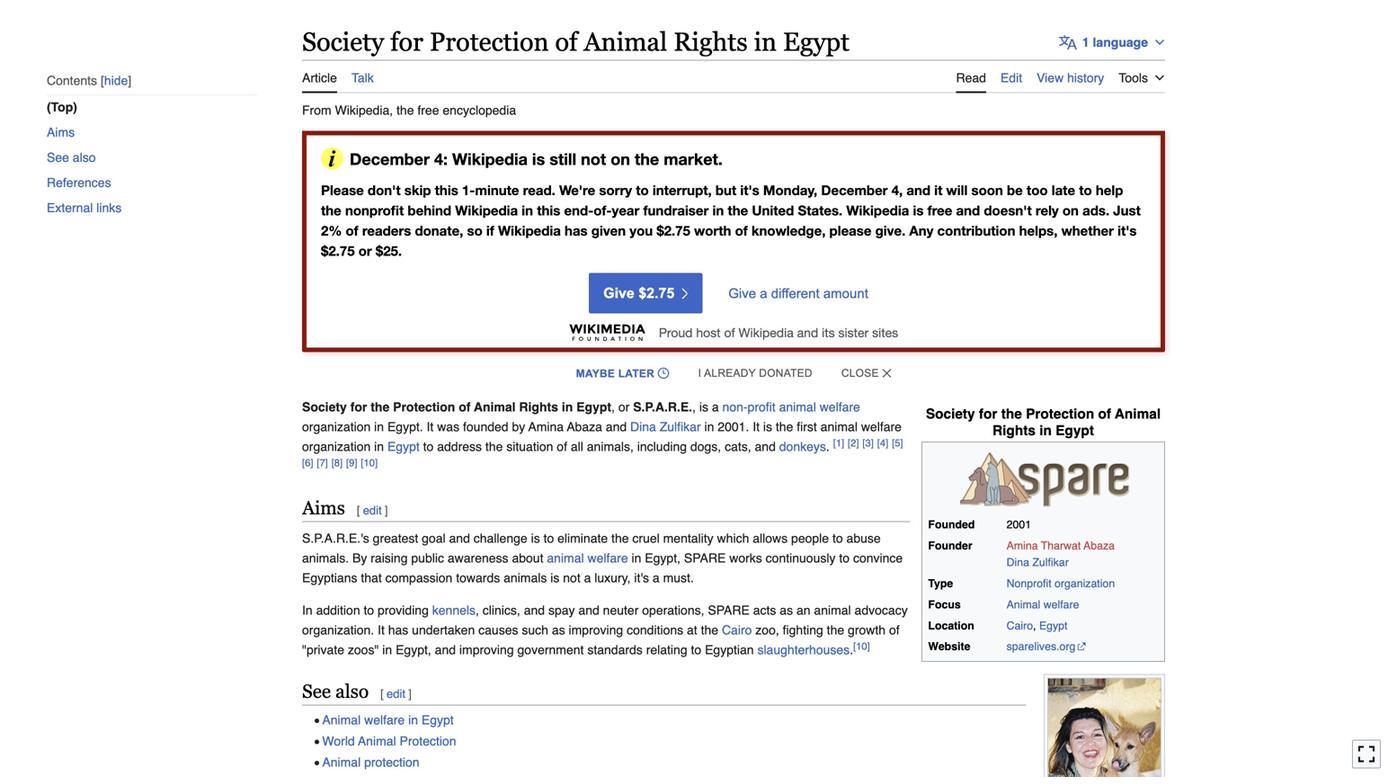 Task type: describe. For each thing, give the bounding box(es) containing it.
1 horizontal spatial as
[[780, 603, 793, 618]]

of-
[[594, 202, 612, 218]]

monday
[[764, 182, 815, 198]]

dina inside society for the protection of animal rights in egypt , or s.p.a.r.e. , is a non-profit animal welfare organization in egypt. it was founded by amina abaza and dina zulfikar
[[631, 420, 656, 434]]

s.p.a.r.e.'s
[[302, 531, 370, 546]]

animal down 'eliminate'
[[547, 551, 584, 565]]

for for society for the protection of animal rights in egypt , or s.p.a.r.e. , is a non-profit animal welfare organization in egypt. it was founded by amina abaza and dina zulfikar
[[351, 400, 367, 414]]

please
[[321, 182, 364, 198]]

of inside the egypt to address the situation of all animals, including dogs, cats, and donkeys . [1] [2] [3] [4] [5] [6] [7] [8] [9] [10]
[[557, 440, 568, 454]]

and left the its
[[798, 325, 819, 340]]

of inside zoo, fighting the growth of "private zoos" in egypt, and improving government standards relating to egyptian
[[890, 623, 900, 637]]

animal inside in 2001. it is the first animal welfare organization in
[[821, 420, 858, 434]]

sparelives.org
[[1007, 640, 1076, 653]]

proud
[[659, 325, 693, 340]]

we're
[[559, 182, 596, 198]]

. inside $2.75 worth of knowledge, please give. any contribution helps, whether it's $2.75 or $25 .
[[398, 243, 402, 259]]

, left 'non-'
[[693, 400, 696, 414]]

wikimedia foundation logo image
[[569, 324, 646, 341]]

organization.
[[302, 623, 374, 637]]

animal protection link
[[322, 755, 420, 769]]

fundraiser
[[644, 202, 709, 218]]

late
[[1052, 182, 1076, 198]]

amina inside society for the protection of animal rights in egypt , or s.p.a.r.e. , is a non-profit animal welfare organization in egypt. it was founded by amina abaza and dina zulfikar
[[529, 420, 564, 434]]

spare inside the , clinics, and spay and neuter operations, spare acts as an animal advocacy organization.  it has undertaken causes such as improving conditions at the
[[708, 603, 750, 618]]

in addition to providing kennels
[[302, 603, 476, 618]]

1 horizontal spatial dina zulfikar link
[[1007, 556, 1069, 569]]

, clinics, and spay and neuter operations, spare acts as an animal advocacy organization.  it has undertaken causes such as improving conditions at the
[[302, 603, 908, 637]]

talk
[[352, 71, 374, 85]]

1 vertical spatial december
[[822, 182, 888, 198]]

it inside in 2001. it is the first animal welfare organization in
[[753, 420, 760, 434]]

acts
[[754, 603, 777, 618]]

. inside the egypt to address the situation of all animals, including dogs, cats, and donkeys . [1] [2] [3] [4] [5] [6] [7] [8] [9] [10]
[[827, 440, 830, 454]]

:
[[443, 149, 448, 169]]

animals
[[504, 571, 547, 585]]

but
[[716, 182, 737, 198]]

edit link for aims
[[363, 504, 382, 517]]

info image
[[321, 147, 344, 170]]

i already donated
[[699, 367, 813, 379]]

1-
[[462, 182, 475, 198]]

links
[[96, 200, 122, 215]]

hide
[[104, 74, 128, 88]]

doesn't
[[984, 202, 1032, 218]]

egyptians
[[302, 571, 358, 585]]

welfare inside society for the protection of animal rights in egypt , or s.p.a.r.e. , is a non-profit animal welfare organization in egypt. it was founded by amina abaza and dina zulfikar
[[820, 400, 861, 414]]

donate,
[[415, 223, 464, 239]]

society for the protection of animal rights in egypt
[[926, 406, 1161, 438]]

too
[[1027, 182, 1048, 198]]

of inside society for the protection of animal rights in egypt , or s.p.a.r.e. , is a non-profit animal welfare organization in egypt. it was founded by amina abaza and dina zulfikar
[[459, 400, 471, 414]]

external links
[[47, 200, 122, 215]]

fundraising banner region
[[302, 131, 1166, 399]]

society for society for the protection of animal rights in egypt , or s.p.a.r.e. , is a non-profit animal welfare organization in egypt. it was founded by amina abaza and dina zulfikar
[[302, 400, 347, 414]]

welfare for animal welfare in egypt world animal protection animal protection
[[364, 713, 405, 727]]

language progressive image
[[1060, 33, 1077, 51]]

market.
[[664, 149, 723, 169]]

view
[[1037, 71, 1064, 85]]

references link
[[47, 170, 257, 195]]

2 vertical spatial organization
[[1055, 577, 1116, 590]]

and inside society for the protection of animal rights in egypt , or s.p.a.r.e. , is a non-profit animal welfare organization in egypt. it was founded by amina abaza and dina zulfikar
[[606, 420, 627, 434]]

founded
[[929, 518, 975, 531]]

has inside the , clinics, and spay and neuter operations, spare acts as an animal advocacy organization.  it has undertaken causes such as improving conditions at the
[[388, 623, 409, 637]]

in inside society for the protection of animal rights in egypt
[[1040, 422, 1052, 438]]

be
[[1007, 182, 1023, 198]]

spare inside in egypt, spare works continuously to convince egyptians that compassion towards animals is not a luxury, it's a must.
[[684, 551, 726, 565]]

1 vertical spatial animal welfare link
[[547, 551, 628, 565]]

it
[[935, 182, 943, 198]]

0 horizontal spatial cairo link
[[722, 623, 752, 637]]

a inside society for the protection of animal rights in egypt , or s.p.a.r.e. , is a non-profit animal welfare organization in egypt. it was founded by amina abaza and dina zulfikar
[[712, 400, 719, 414]]

egypt inside society for the protection of animal rights in egypt , or s.p.a.r.e. , is a non-profit animal welfare organization in egypt. it was founded by amina abaza and dina zulfikar
[[577, 400, 612, 414]]

0 vertical spatial dina zulfikar link
[[631, 420, 701, 434]]

0 horizontal spatial december
[[350, 149, 430, 169]]

. inside . wikipedia is free and doesn't rely on ads. just 2% of readers donate, so if wikipedia has given you
[[839, 202, 843, 218]]

clinics,
[[483, 603, 521, 618]]

free for and
[[928, 202, 953, 218]]

aims link
[[47, 119, 257, 145]]

greatest
[[373, 531, 419, 546]]

0 vertical spatial $2.75
[[657, 223, 691, 239]]

minute
[[475, 182, 519, 198]]

to inside zoo, fighting the growth of "private zoos" in egypt, and improving government standards relating to egyptian
[[691, 643, 702, 657]]

[5] link
[[892, 438, 904, 449]]

cairo , egypt
[[1007, 619, 1068, 632]]

edit link
[[1001, 60, 1023, 91]]

animal welfare in egypt world animal protection animal protection
[[322, 713, 457, 769]]

1 vertical spatial egypt link
[[1040, 619, 1068, 632]]

organization inside in 2001. it is the first animal welfare organization in
[[302, 440, 371, 454]]

on for not
[[611, 149, 630, 169]]

[ for see also
[[381, 687, 384, 701]]

] for see also
[[409, 687, 412, 701]]

1 vertical spatial $2.75
[[321, 243, 355, 259]]

host
[[697, 325, 721, 340]]

welfare for animal welfare
[[1044, 598, 1080, 611]]

or inside society for the protection of animal rights in egypt , or s.p.a.r.e. , is a non-profit animal welfare organization in egypt. it was founded by amina abaza and dina zulfikar
[[619, 400, 630, 414]]

the inside in 2001. it is the first animal welfare organization in
[[776, 420, 794, 434]]

[7]
[[317, 457, 328, 469]]

website
[[929, 640, 971, 653]]

not inside in egypt, spare works continuously to convince egyptians that compassion towards animals is not a luxury, it's a must.
[[563, 571, 581, 585]]

also inside the society for protection of animal rights in egypt element
[[336, 680, 369, 702]]

see inside the society for protection of animal rights in egypt element
[[302, 680, 331, 702]]

welfare inside in 2001. it is the first animal welfare organization in
[[862, 420, 902, 434]]

skip
[[405, 182, 431, 198]]

in inside , and it will soon be too late to help the nonprofit behind wikipedia in this end-of-year fundraiser
[[522, 202, 533, 218]]

donated
[[759, 367, 813, 379]]

founded
[[463, 420, 509, 434]]

from
[[302, 103, 332, 118]]

egypt, inside zoo, fighting the growth of "private zoos" in egypt, and improving government standards relating to egyptian
[[396, 643, 432, 657]]

, inside the , clinics, and spay and neuter operations, spare acts as an animal advocacy organization.  it has undertaken causes such as improving conditions at the
[[476, 603, 479, 618]]

it inside society for the protection of animal rights in egypt , or s.p.a.r.e. , is a non-profit animal welfare organization in egypt. it was founded by amina abaza and dina zulfikar
[[427, 420, 434, 434]]

amina tharwat abaza dina zulfikar
[[1007, 539, 1115, 569]]

0 vertical spatial 4
[[434, 149, 443, 169]]

to up year
[[636, 182, 649, 198]]

such
[[522, 623, 549, 637]]

edit
[[1001, 71, 1023, 85]]

references
[[47, 175, 111, 190]]

article link
[[302, 60, 337, 93]]

states
[[798, 202, 839, 218]]

united
[[752, 202, 795, 218]]

organization inside society for the protection of animal rights in egypt , or s.p.a.r.e. , is a non-profit animal welfare organization in egypt. it was founded by amina abaza and dina zulfikar
[[302, 420, 371, 434]]

1
[[1083, 35, 1090, 49]]

[ for aims
[[357, 504, 360, 517]]

society for society for protection of animal rights in egypt
[[302, 27, 384, 57]]

[5]
[[892, 438, 904, 449]]

in the united states
[[713, 202, 839, 218]]

1 vertical spatial as
[[552, 623, 565, 637]]

is left still on the top of the page
[[532, 149, 545, 169]]

nonprofit organization
[[1007, 577, 1116, 590]]

kennels link
[[432, 603, 476, 618]]

amina tharwat abaza link
[[1007, 539, 1115, 552]]

1 vertical spatial 4
[[892, 182, 900, 198]]

tools
[[1119, 71, 1149, 85]]

type
[[929, 577, 954, 590]]

for for society for protection of animal rights in egypt
[[391, 27, 424, 57]]

in inside animal welfare in egypt world animal protection animal protection
[[408, 713, 418, 727]]

1 horizontal spatial animal welfare link
[[779, 400, 861, 414]]

[1]
[[834, 438, 845, 449]]

sister
[[839, 325, 869, 340]]

different
[[772, 286, 820, 301]]

article
[[302, 71, 337, 85]]

helps,
[[1020, 223, 1058, 239]]

, up sparelives.org
[[1034, 619, 1037, 632]]

read
[[957, 71, 987, 85]]

edit for aims
[[363, 504, 382, 517]]

and inside s.p.a.r.e.'s greatest goal and challenge is to eliminate the cruel mentality which allows people to abuse animals. by raising public awareness about
[[449, 531, 470, 546]]

causes
[[479, 623, 519, 637]]

convince
[[854, 551, 903, 565]]

nonprofit
[[345, 202, 404, 218]]

rights for society for the protection of animal rights in egypt , or s.p.a.r.e. , is a non-profit animal welfare organization in egypt. it was founded by amina abaza and dina zulfikar
[[519, 400, 559, 414]]

and up such
[[524, 603, 545, 618]]

animal inside the , clinics, and spay and neuter operations, spare acts as an animal advocacy organization.  it has undertaken causes such as improving conditions at the
[[814, 603, 852, 618]]

has inside . wikipedia is free and doesn't rely on ads. just 2% of readers donate, so if wikipedia has given you
[[565, 223, 588, 239]]

founder
[[929, 539, 973, 552]]

[10] inside the egypt to address the situation of all animals, including dogs, cats, and donkeys . [1] [2] [3] [4] [5] [6] [7] [8] [9] [10]
[[361, 457, 378, 469]]

to inside , and it will soon be too late to help the nonprofit behind wikipedia in this end-of-year fundraiser
[[1080, 182, 1093, 198]]

protection inside society for the protection of animal rights in egypt , or s.p.a.r.e. , is a non-profit animal welfare organization in egypt. it was founded by amina abaza and dina zulfikar
[[393, 400, 455, 414]]

improving inside the , clinics, and spay and neuter operations, spare acts as an animal advocacy organization.  it has undertaken causes such as improving conditions at the
[[569, 623, 624, 637]]

profit
[[748, 400, 776, 414]]

0 horizontal spatial [10] link
[[361, 457, 378, 469]]

0 horizontal spatial also
[[73, 150, 96, 164]]

egypt inside the egypt to address the situation of all animals, including dogs, cats, and donkeys . [1] [2] [3] [4] [5] [6] [7] [8] [9] [10]
[[388, 440, 420, 454]]

end-
[[564, 202, 594, 218]]

and inside , and it will soon be too late to help the nonprofit behind wikipedia in this end-of-year fundraiser
[[907, 182, 931, 198]]

egyptian
[[705, 643, 754, 657]]

and inside the egypt to address the situation of all animals, including dogs, cats, and donkeys . [1] [2] [3] [4] [5] [6] [7] [8] [9] [10]
[[755, 440, 776, 454]]

[2]
[[848, 438, 859, 449]]

animal inside society for the protection of animal rights in egypt
[[1115, 406, 1161, 422]]

society for the protection of animal rights in egypt , or s.p.a.r.e. , is a non-profit animal welfare organization in egypt. it was founded by amina abaza and dina zulfikar
[[302, 400, 861, 434]]

is inside in 2001. it is the first animal welfare organization in
[[764, 420, 773, 434]]

this inside , and it will soon be too late to help the nonprofit behind wikipedia in this end-of-year fundraiser
[[537, 202, 561, 218]]

people
[[792, 531, 829, 546]]

0 vertical spatial egypt link
[[388, 440, 420, 454]]

give $2.75
[[604, 285, 675, 301]]

to right the addition
[[364, 603, 374, 618]]

of inside society for the protection of animal rights in egypt
[[1099, 406, 1112, 422]]

in inside in egypt, spare works continuously to convince egyptians that compassion towards animals is not a luxury, it's a must.
[[632, 551, 642, 565]]

language
[[1093, 35, 1149, 49]]

and inside . wikipedia is free and doesn't rely on ads. just 2% of readers donate, so if wikipedia has given you
[[957, 202, 981, 218]]

contribution
[[938, 223, 1016, 239]]

ads.
[[1083, 202, 1110, 218]]

to inside in egypt, spare works continuously to convince egyptians that compassion towards animals is not a luxury, it's a must.
[[840, 551, 850, 565]]

still
[[550, 149, 577, 169]]

animal inside society for the protection of animal rights in egypt , or s.p.a.r.e. , is a non-profit animal welfare organization in egypt. it was founded by amina abaza and dina zulfikar
[[474, 400, 516, 414]]

see also inside see also link
[[47, 150, 96, 164]]



Task type: locate. For each thing, give the bounding box(es) containing it.
1 horizontal spatial see also
[[302, 680, 369, 702]]

0 horizontal spatial edit link
[[363, 504, 382, 517]]

0 horizontal spatial abaza
[[567, 420, 603, 434]]

animal up first
[[779, 400, 817, 414]]

advocacy
[[855, 603, 908, 618]]

1 horizontal spatial or
[[619, 400, 630, 414]]

to left abuse
[[833, 531, 843, 546]]

by
[[512, 420, 526, 434]]

[10] link down growth
[[854, 641, 871, 652]]

0 horizontal spatial amina
[[529, 420, 564, 434]]

free left encyclopedia
[[418, 103, 439, 118]]

[ up 's.p.a.r.e.'s'
[[357, 504, 360, 517]]

[1] link
[[834, 438, 845, 449]]

1 horizontal spatial on
[[1063, 202, 1079, 218]]

1 vertical spatial has
[[388, 623, 409, 637]]

society for society for the protection of animal rights in egypt
[[926, 406, 976, 422]]

animal welfare link up first
[[779, 400, 861, 414]]

animal up "[1]"
[[821, 420, 858, 434]]

. up please
[[839, 202, 843, 218]]

organization
[[302, 420, 371, 434], [302, 440, 371, 454], [1055, 577, 1116, 590]]

amina down "2001"
[[1007, 539, 1039, 552]]

1 horizontal spatial cairo link
[[1007, 619, 1034, 632]]

animal inside society for the protection of animal rights in egypt , or s.p.a.r.e. , is a non-profit animal welfare organization in egypt. it was founded by amina abaza and dina zulfikar
[[779, 400, 817, 414]]

is inside society for the protection of animal rights in egypt , or s.p.a.r.e. , is a non-profit animal welfare organization in egypt. it was founded by amina abaza and dina zulfikar
[[700, 400, 709, 414]]

the inside , and it will soon be too late to help the nonprofit behind wikipedia in this end-of-year fundraiser
[[321, 202, 342, 218]]

the inside s.p.a.r.e.'s greatest goal and challenge is to eliminate the cruel mentality which allows people to abuse animals. by raising public awareness about
[[612, 531, 629, 546]]

edit link up the greatest
[[363, 504, 382, 517]]

view history
[[1037, 71, 1105, 85]]

it left was
[[427, 420, 434, 434]]

0 vertical spatial egypt,
[[645, 551, 681, 565]]

1 horizontal spatial this
[[537, 202, 561, 218]]

welfare inside animal welfare in egypt world animal protection animal protection
[[364, 713, 405, 727]]

works
[[730, 551, 763, 565]]

of inside $2.75 worth of knowledge, please give. any contribution helps, whether it's $2.75 or $25 .
[[735, 223, 748, 239]]

0 horizontal spatial zulfikar
[[660, 420, 701, 434]]

1 horizontal spatial free
[[928, 202, 953, 218]]

abaza
[[567, 420, 603, 434], [1084, 539, 1115, 552]]

1 vertical spatial see also
[[302, 680, 369, 702]]

1 vertical spatial [ edit ]
[[381, 687, 412, 701]]

. inside slaughterhouses . [10]
[[850, 643, 854, 657]]

0 vertical spatial animal welfare link
[[779, 400, 861, 414]]

0 vertical spatial see
[[47, 150, 69, 164]]

. down growth
[[850, 643, 854, 657]]

. wikipedia is free and doesn't rely on ads. just 2% of readers donate, so if wikipedia has given you
[[321, 202, 1141, 239]]

dina zulfikar link
[[631, 420, 701, 434], [1007, 556, 1069, 569]]

1 horizontal spatial zulfikar
[[1033, 556, 1069, 569]]

address
[[437, 440, 482, 454]]

2 horizontal spatial rights
[[993, 422, 1036, 438]]

on for rely
[[1063, 202, 1079, 218]]

free
[[418, 103, 439, 118], [928, 202, 953, 218]]

[10] right [9] link
[[361, 457, 378, 469]]

it's down just
[[1118, 223, 1137, 239]]

as left an
[[780, 603, 793, 618]]

spare down the mentality
[[684, 551, 726, 565]]

it's right but
[[741, 182, 760, 198]]

4 up give. at the right top
[[892, 182, 900, 198]]

1 vertical spatial rights
[[519, 400, 559, 414]]

spare left "acts"
[[708, 603, 750, 618]]

give for give $2.75
[[604, 285, 635, 301]]

of inside . wikipedia is free and doesn't rely on ads. just 2% of readers donate, so if wikipedia has given you
[[346, 223, 359, 239]]

[10] link
[[361, 457, 378, 469], [854, 641, 871, 652]]

0 horizontal spatial it
[[378, 623, 385, 637]]

protection inside society for the protection of animal rights in egypt
[[1026, 406, 1095, 422]]

and up animals,
[[606, 420, 627, 434]]

is inside s.p.a.r.e.'s greatest goal and challenge is to eliminate the cruel mentality which allows people to abuse animals. by raising public awareness about
[[531, 531, 540, 546]]

welfare up luxury, at the left bottom of page
[[588, 551, 628, 565]]

1 horizontal spatial [10] link
[[854, 641, 871, 652]]

not right still on the top of the page
[[581, 149, 606, 169]]

december 4 : wikipedia is still not on the market.
[[350, 149, 723, 169]]

world animal protection link
[[322, 734, 457, 748]]

it
[[427, 420, 434, 434], [753, 420, 760, 434], [378, 623, 385, 637]]

it inside the , clinics, and spay and neuter operations, spare acts as an animal advocacy organization.  it has undertaken causes such as improving conditions at the
[[378, 623, 385, 637]]

zulfikar inside society for the protection of animal rights in egypt , or s.p.a.r.e. , is a non-profit animal welfare organization in egypt. it was founded by amina abaza and dina zulfikar
[[660, 420, 701, 434]]

is right animals
[[551, 571, 560, 585]]

2%
[[321, 223, 342, 239]]

fullscreen image
[[1358, 745, 1376, 763]]

wikipedia up minute
[[452, 149, 528, 169]]

give up "wikimedia foundation logo"
[[604, 285, 635, 301]]

a down animal welfare
[[584, 571, 591, 585]]

give inside "button"
[[729, 286, 757, 301]]

0 horizontal spatial aims
[[47, 125, 75, 139]]

maybe later
[[576, 368, 658, 380]]

rely
[[1036, 202, 1059, 218]]

dina zulfikar link up nonprofit
[[1007, 556, 1069, 569]]

(top)
[[47, 100, 77, 114]]

society for protection of animal rights in egypt main content
[[295, 17, 1342, 777]]

0 vertical spatial improving
[[569, 623, 624, 637]]

[ edit ] for aims
[[357, 504, 388, 517]]

it's
[[741, 182, 760, 198], [1118, 223, 1137, 239], [634, 571, 649, 585]]

protection inside animal welfare in egypt world animal protection animal protection
[[400, 734, 457, 748]]

1 horizontal spatial ]
[[409, 687, 412, 701]]

on up sorry
[[611, 149, 630, 169]]

2 horizontal spatial for
[[979, 406, 998, 422]]

0 horizontal spatial free
[[418, 103, 439, 118]]

abaza up the all
[[567, 420, 603, 434]]

welfare up [1] link
[[820, 400, 861, 414]]

as down spay
[[552, 623, 565, 637]]

] for aims
[[385, 504, 388, 517]]

[ up the animal welfare in egypt link
[[381, 687, 384, 701]]

egypt inside society for the protection of animal rights in egypt
[[1056, 422, 1095, 438]]

improving down causes
[[460, 643, 514, 657]]

wikipedia up i already donated
[[739, 325, 794, 340]]

1 horizontal spatial improving
[[569, 623, 624, 637]]

is up any
[[913, 202, 924, 218]]

1 horizontal spatial edit link
[[387, 687, 406, 701]]

abaza inside amina tharwat abaza dina zulfikar
[[1084, 539, 1115, 552]]

government
[[518, 643, 584, 657]]

welfare up world animal protection 'link'
[[364, 713, 405, 727]]

wikipedia right if
[[498, 223, 561, 239]]

[10] inside slaughterhouses . [10]
[[854, 641, 871, 652]]

[8]
[[332, 457, 343, 469]]

zulfikar inside amina tharwat abaza dina zulfikar
[[1033, 556, 1069, 569]]

1 horizontal spatial cairo
[[1007, 619, 1034, 632]]

0 vertical spatial [
[[357, 504, 360, 517]]

knowledge,
[[752, 223, 826, 239]]

4 up behind
[[434, 149, 443, 169]]

improving
[[569, 623, 624, 637], [460, 643, 514, 657]]

this down read.
[[537, 202, 561, 218]]

0 horizontal spatial or
[[359, 243, 372, 259]]

0 vertical spatial aims
[[47, 125, 75, 139]]

1 vertical spatial ]
[[409, 687, 412, 701]]

1 vertical spatial aims
[[302, 497, 345, 519]]

see also link
[[47, 145, 257, 170]]

a left 'non-'
[[712, 400, 719, 414]]

see also up references
[[47, 150, 96, 164]]

to inside the egypt to address the situation of all animals, including dogs, cats, and donkeys . [1] [2] [3] [4] [5] [6] [7] [8] [9] [10]
[[423, 440, 434, 454]]

to
[[636, 182, 649, 198], [1080, 182, 1093, 198], [423, 440, 434, 454], [544, 531, 554, 546], [833, 531, 843, 546], [840, 551, 850, 565], [364, 603, 374, 618], [691, 643, 702, 657]]

egypt inside animal welfare in egypt world animal protection animal protection
[[422, 713, 454, 727]]

rights inside society for the protection of animal rights in egypt
[[993, 422, 1036, 438]]

0 horizontal spatial animal welfare link
[[547, 551, 628, 565]]

the inside zoo, fighting the growth of "private zoos" in egypt, and improving government standards relating to egyptian
[[827, 623, 845, 637]]

[3] link
[[863, 438, 874, 449]]

1 vertical spatial or
[[619, 400, 630, 414]]

society inside society for the protection of animal rights in egypt
[[926, 406, 976, 422]]

hide button
[[101, 74, 131, 88]]

sorry
[[599, 182, 632, 198]]

rights for society for the protection of animal rights in egypt
[[993, 422, 1036, 438]]

to down abuse
[[840, 551, 850, 565]]

to right late
[[1080, 182, 1093, 198]]

, and it will soon be too late to help the nonprofit behind wikipedia in this end-of-year fundraiser
[[321, 182, 1124, 218]]

1 horizontal spatial not
[[581, 149, 606, 169]]

a inside "button"
[[760, 286, 768, 301]]

and inside zoo, fighting the growth of "private zoos" in egypt, and improving government standards relating to egyptian
[[435, 643, 456, 657]]

focus
[[929, 598, 961, 611]]

[10] down growth
[[854, 641, 871, 652]]

to down at
[[691, 643, 702, 657]]

whether
[[1062, 223, 1114, 239]]

maybe
[[576, 368, 615, 380]]

see down "private
[[302, 680, 331, 702]]

worth
[[694, 223, 732, 239]]

0 horizontal spatial 4
[[434, 149, 443, 169]]

is left 'non-'
[[700, 400, 709, 414]]

egypt,
[[645, 551, 681, 565], [396, 643, 432, 657]]

zulfikar down the s.p.a.r.e.
[[660, 420, 701, 434]]

aims up 's.p.a.r.e.'s'
[[302, 497, 345, 519]]

is down "profit"
[[764, 420, 773, 434]]

0 vertical spatial it's
[[741, 182, 760, 198]]

1 horizontal spatial see
[[302, 680, 331, 702]]

wikipedia,
[[335, 103, 393, 118]]

edit link for see also
[[387, 687, 406, 701]]

egypt link down egypt.
[[388, 440, 420, 454]]

0 horizontal spatial improving
[[460, 643, 514, 657]]

rights inside society for the protection of animal rights in egypt , or s.p.a.r.e. , is a non-profit animal welfare organization in egypt. it was founded by amina abaza and dina zulfikar
[[519, 400, 559, 414]]

0 horizontal spatial [10]
[[361, 457, 378, 469]]

1 horizontal spatial also
[[336, 680, 369, 702]]

1 horizontal spatial edit
[[387, 687, 406, 701]]

location
[[929, 619, 975, 632]]

2 vertical spatial it's
[[634, 571, 649, 585]]

from wikipedia, the free encyclopedia
[[302, 103, 516, 118]]

give for give a different amount
[[729, 286, 757, 301]]

animal welfare
[[1007, 598, 1080, 611]]

it down "profit"
[[753, 420, 760, 434]]

2 vertical spatial $2.75
[[639, 285, 675, 301]]

dina inside amina tharwat abaza dina zulfikar
[[1007, 556, 1030, 569]]

amina up situation
[[529, 420, 564, 434]]

dina zulfikar link down the s.p.a.r.e.
[[631, 420, 701, 434]]

challenge
[[474, 531, 528, 546]]

0 horizontal spatial see
[[47, 150, 69, 164]]

interrupt,
[[653, 182, 712, 198]]

0 horizontal spatial has
[[388, 623, 409, 637]]

cairo for cairo , egypt
[[1007, 619, 1034, 632]]

give a different amount
[[729, 286, 869, 301]]

animal
[[779, 400, 817, 414], [821, 420, 858, 434], [547, 551, 584, 565], [814, 603, 852, 618]]

cairo link up egyptian
[[722, 623, 752, 637]]

[ edit ] up the animal welfare in egypt link
[[381, 687, 412, 701]]

relating
[[646, 643, 688, 657]]

society inside society for the protection of animal rights in egypt , or s.p.a.r.e. , is a non-profit animal welfare organization in egypt. it was founded by amina abaza and dina zulfikar
[[302, 400, 347, 414]]

see also
[[47, 150, 96, 164], [302, 680, 369, 702]]

$2.75 down fundraiser
[[657, 223, 691, 239]]

1 vertical spatial not
[[563, 571, 581, 585]]

0 vertical spatial rights
[[674, 27, 748, 57]]

egypt, up must.
[[645, 551, 681, 565]]

1 vertical spatial [10] link
[[854, 641, 871, 652]]

, inside , and it will soon be too late to help the nonprofit behind wikipedia in this end-of-year fundraiser
[[900, 182, 903, 198]]

free for encyclopedia
[[418, 103, 439, 118]]

raising
[[371, 551, 408, 565]]

0 vertical spatial as
[[780, 603, 793, 618]]

has down end-
[[565, 223, 588, 239]]

free inside . wikipedia is free and doesn't rely on ads. just 2% of readers donate, so if wikipedia has given you
[[928, 202, 953, 218]]

wikipedia up if
[[455, 202, 518, 218]]

dina up including
[[631, 420, 656, 434]]

0 vertical spatial dina
[[631, 420, 656, 434]]

0 vertical spatial [ edit ]
[[357, 504, 388, 517]]

for inside society for the protection of animal rights in egypt , or s.p.a.r.e. , is a non-profit animal welfare organization in egypt. it was founded by amina abaza and dina zulfikar
[[351, 400, 367, 414]]

december up don't
[[350, 149, 430, 169]]

it's right luxury, at the left bottom of page
[[634, 571, 649, 585]]

2001
[[1007, 518, 1032, 531]]

welfare up "[4]" link
[[862, 420, 902, 434]]

1 vertical spatial egypt,
[[396, 643, 432, 657]]

cairo for cairo
[[722, 623, 752, 637]]

egypt link up sparelives.org link
[[1040, 619, 1068, 632]]

see also inside the society for protection of animal rights in egypt element
[[302, 680, 369, 702]]

slaughterhouses
[[758, 643, 850, 657]]

animal right an
[[814, 603, 852, 618]]

has down providing
[[388, 623, 409, 637]]

amina inside amina tharwat abaza dina zulfikar
[[1007, 539, 1039, 552]]

society for protection of animal rights in egypt element
[[302, 93, 1166, 777]]

for inside society for the protection of animal rights in egypt
[[979, 406, 998, 422]]

at
[[687, 623, 698, 637]]

, up in 2001. it is the first animal welfare organization in
[[612, 400, 615, 414]]

dina up nonprofit
[[1007, 556, 1030, 569]]

zulfikar
[[660, 420, 701, 434], [1033, 556, 1069, 569]]

0 vertical spatial ]
[[385, 504, 388, 517]]

zulfikar down amina tharwat abaza link
[[1033, 556, 1069, 569]]

] up the animal welfare in egypt link
[[409, 687, 412, 701]]

world
[[322, 734, 355, 748]]

0 vertical spatial december
[[350, 149, 430, 169]]

that
[[361, 571, 382, 585]]

1 vertical spatial [10]
[[854, 641, 871, 652]]

0 vertical spatial amina
[[529, 420, 564, 434]]

give.
[[876, 223, 906, 239]]

for for society for the protection of animal rights in egypt
[[979, 406, 998, 422]]

0 vertical spatial this
[[435, 182, 459, 198]]

2 vertical spatial rights
[[993, 422, 1036, 438]]

wikipedia up give. at the right top
[[847, 202, 910, 218]]

welfare for animal welfare
[[588, 551, 628, 565]]

the inside the egypt to address the situation of all animals, including dogs, cats, and donkeys . [1] [2] [3] [4] [5] [6] [7] [8] [9] [10]
[[486, 440, 503, 454]]

all
[[571, 440, 584, 454]]

1 vertical spatial dina zulfikar link
[[1007, 556, 1069, 569]]

aims inside aims link
[[47, 125, 75, 139]]

0 horizontal spatial as
[[552, 623, 565, 637]]

1 vertical spatial it's
[[1118, 223, 1137, 239]]

1 vertical spatial abaza
[[1084, 539, 1115, 552]]

must.
[[663, 571, 694, 585]]

$2.75 up proud
[[639, 285, 675, 301]]

just
[[1114, 202, 1141, 218]]

egypt, inside in egypt, spare works continuously to convince egyptians that compassion towards animals is not a luxury, it's a must.
[[645, 551, 681, 565]]

on inside . wikipedia is free and doesn't rely on ads. just 2% of readers donate, so if wikipedia has given you
[[1063, 202, 1079, 218]]

[10] link right [9] link
[[361, 457, 378, 469]]

1 horizontal spatial amina
[[1007, 539, 1039, 552]]

later
[[619, 368, 655, 380]]

society for protection of animal rights in egypt
[[302, 27, 850, 57]]

0 horizontal spatial ]
[[385, 504, 388, 517]]

welfare down "nonprofit organization"
[[1044, 598, 1080, 611]]

is inside in egypt, spare works continuously to convince egyptians that compassion towards animals is not a luxury, it's a must.
[[551, 571, 560, 585]]

read.
[[523, 182, 556, 198]]

cairo up egyptian
[[722, 623, 752, 637]]

and up contribution
[[957, 202, 981, 218]]

the inside society for the protection of animal rights in egypt , or s.p.a.r.e. , is a non-profit animal welfare organization in egypt. it was founded by amina abaza and dina zulfikar
[[371, 400, 390, 414]]

1 vertical spatial spare
[[708, 603, 750, 618]]

0 horizontal spatial on
[[611, 149, 630, 169]]

soon
[[972, 182, 1004, 198]]

1 vertical spatial free
[[928, 202, 953, 218]]

or left "$25"
[[359, 243, 372, 259]]

edit for see also
[[387, 687, 406, 701]]

0 horizontal spatial this
[[435, 182, 459, 198]]

it's inside $2.75 worth of knowledge, please give. any contribution helps, whether it's $2.75 or $25 .
[[1118, 223, 1137, 239]]

[6]
[[302, 457, 313, 469]]

already
[[704, 367, 756, 379]]

improving inside zoo, fighting the growth of "private zoos" in egypt, and improving government standards relating to egyptian
[[460, 643, 514, 657]]

cairo
[[1007, 619, 1034, 632], [722, 623, 752, 637]]

is inside . wikipedia is free and doesn't rely on ads. just 2% of readers donate, so if wikipedia has given you
[[913, 202, 924, 218]]

1 horizontal spatial [
[[381, 687, 384, 701]]

0 vertical spatial on
[[611, 149, 630, 169]]

and left it
[[907, 182, 931, 198]]

and down undertaken
[[435, 643, 456, 657]]

to left 'eliminate'
[[544, 531, 554, 546]]

close
[[842, 367, 883, 379]]

see also down "private
[[302, 680, 369, 702]]

1 vertical spatial also
[[336, 680, 369, 702]]

the inside society for the protection of animal rights in egypt
[[1002, 406, 1023, 422]]

0 vertical spatial free
[[418, 103, 439, 118]]

wikipedia inside , and it will soon be too late to help the nonprofit behind wikipedia in this end-of-year fundraiser
[[455, 202, 518, 218]]

in inside zoo, fighting the growth of "private zoos" in egypt, and improving government standards relating to egyptian
[[383, 643, 392, 657]]

[8] link
[[332, 457, 343, 469]]

also
[[73, 150, 96, 164], [336, 680, 369, 702]]

give left different
[[729, 286, 757, 301]]

animal welfare in egypt link
[[322, 713, 454, 727]]

0 horizontal spatial egypt link
[[388, 440, 420, 454]]

public
[[411, 551, 444, 565]]

compassion
[[386, 571, 453, 585]]

amount
[[824, 286, 869, 301]]

animal welfare
[[547, 551, 628, 565]]

has
[[565, 223, 588, 239], [388, 623, 409, 637]]

[ edit ] for see also
[[381, 687, 412, 701]]

1 horizontal spatial it
[[427, 420, 434, 434]]

aims inside the society for protection of animal rights in egypt element
[[302, 497, 345, 519]]

edit link
[[363, 504, 382, 517], [387, 687, 406, 701]]

1 horizontal spatial december
[[822, 182, 888, 198]]

edit up the greatest
[[363, 504, 382, 517]]

1 vertical spatial see
[[302, 680, 331, 702]]

or down maybe later button
[[619, 400, 630, 414]]

1 vertical spatial organization
[[302, 440, 371, 454]]

1 horizontal spatial dina
[[1007, 556, 1030, 569]]

a left must.
[[653, 571, 660, 585]]

animals.
[[302, 551, 349, 565]]

egypt.
[[388, 420, 423, 434]]

undertaken
[[412, 623, 475, 637]]

kennels
[[432, 603, 476, 618]]

the inside the , clinics, and spay and neuter operations, spare acts as an animal advocacy organization.  it has undertaken causes such as improving conditions at the
[[701, 623, 719, 637]]

, up 'states'
[[815, 182, 818, 198]]

which
[[717, 531, 750, 546]]

this left 1-
[[435, 182, 459, 198]]

see up references
[[47, 150, 69, 164]]

egypt to address the situation of all animals, including dogs, cats, and donkeys . [1] [2] [3] [4] [5] [6] [7] [8] [9] [10]
[[302, 438, 904, 469]]

not inside the fundraising banner region
[[581, 149, 606, 169]]

0 horizontal spatial it's
[[634, 571, 649, 585]]

it's inside in egypt, spare works continuously to convince egyptians that compassion towards animals is not a luxury, it's a must.
[[634, 571, 649, 585]]

december up please
[[822, 182, 888, 198]]

0 horizontal spatial rights
[[519, 400, 559, 414]]

1 horizontal spatial has
[[565, 223, 588, 239]]

1 horizontal spatial it's
[[741, 182, 760, 198]]

edit up the animal welfare in egypt link
[[387, 687, 406, 701]]

abaza inside society for the protection of animal rights in egypt , or s.p.a.r.e. , is a non-profit animal welfare organization in egypt. it was founded by amina abaza and dina zulfikar
[[567, 420, 603, 434]]

also up references
[[73, 150, 96, 164]]

, left clinics,
[[476, 603, 479, 618]]

and right spay
[[579, 603, 600, 618]]

or inside $2.75 worth of knowledge, please give. any contribution helps, whether it's $2.75 or $25 .
[[359, 243, 372, 259]]

1 vertical spatial edit link
[[387, 687, 406, 701]]

zoos"
[[348, 643, 379, 657]]

1 horizontal spatial 4
[[892, 182, 900, 198]]

[7] link
[[317, 457, 328, 469]]



Task type: vqa. For each thing, say whether or not it's contained in the screenshot.
different
yes



